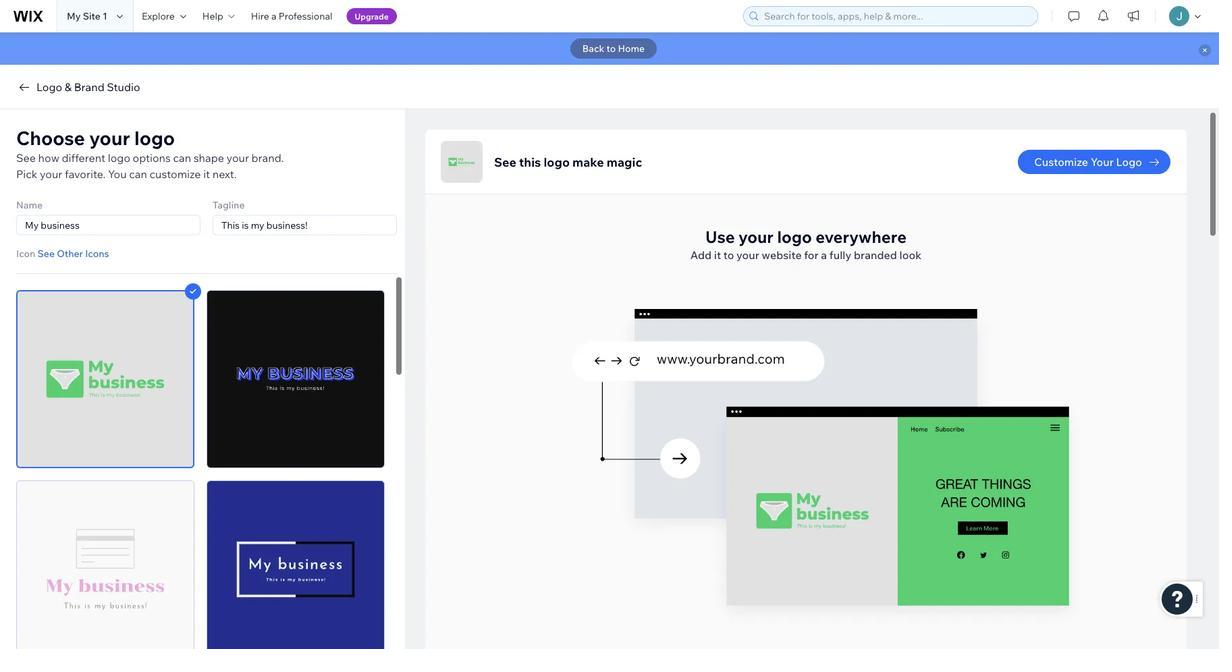Task type: locate. For each thing, give the bounding box(es) containing it.
your
[[1091, 155, 1114, 169]]

1 horizontal spatial a
[[821, 249, 827, 262]]

1 horizontal spatial logo
[[1117, 155, 1143, 169]]

upgrade button
[[347, 8, 397, 24]]

1 horizontal spatial to
[[724, 249, 734, 262]]

back to home
[[583, 43, 645, 54]]

1 vertical spatial logo
[[1117, 155, 1143, 169]]

1 vertical spatial it
[[714, 249, 721, 262]]

1 horizontal spatial can
[[173, 151, 191, 165]]

your up website at the top right
[[739, 227, 774, 247]]

0 horizontal spatial to
[[607, 43, 616, 54]]

1 vertical spatial to
[[724, 249, 734, 262]]

it right add
[[714, 249, 721, 262]]

logo up options
[[134, 126, 175, 150]]

1 horizontal spatial it
[[714, 249, 721, 262]]

a inside use your logo everywhere add it to your website for a fully branded look
[[821, 249, 827, 262]]

hire a professional
[[251, 10, 333, 22]]

a right "hire"
[[271, 10, 277, 22]]

see
[[16, 151, 36, 165], [494, 154, 517, 169], [37, 248, 55, 260]]

brand
[[74, 80, 104, 94]]

logo up website at the top right
[[778, 227, 812, 247]]

0 horizontal spatial can
[[129, 167, 147, 181]]

0 vertical spatial it
[[203, 167, 210, 181]]

0 vertical spatial a
[[271, 10, 277, 22]]

0 vertical spatial can
[[173, 151, 191, 165]]

logo right your
[[1117, 155, 1143, 169]]

see other icons button
[[37, 248, 109, 260]]

0 horizontal spatial logo
[[36, 80, 62, 94]]

1 vertical spatial a
[[821, 249, 827, 262]]

1
[[103, 10, 107, 22]]

choose
[[16, 126, 85, 150]]

different
[[62, 151, 105, 165]]

your down how
[[40, 167, 62, 181]]

see this logo make magic
[[494, 154, 642, 169]]

favorite.
[[65, 167, 106, 181]]

1 horizontal spatial see
[[37, 248, 55, 260]]

you
[[108, 167, 127, 181]]

can up customize
[[173, 151, 191, 165]]

logo & brand studio button
[[16, 79, 140, 95]]

logo
[[36, 80, 62, 94], [1117, 155, 1143, 169]]

see left the this
[[494, 154, 517, 169]]

add
[[691, 249, 712, 262]]

logo up you
[[108, 151, 130, 165]]

logo & brand studio
[[36, 80, 140, 94]]

next.
[[213, 167, 237, 181]]

a
[[271, 10, 277, 22], [821, 249, 827, 262]]

None field
[[21, 216, 196, 235], [217, 216, 392, 235], [21, 216, 196, 235], [217, 216, 392, 235]]

to down the use
[[724, 249, 734, 262]]

0 horizontal spatial a
[[271, 10, 277, 22]]

pick
[[16, 167, 37, 181]]

choose your logo see how different logo options can shape your brand. pick your favorite. you can customize it next.
[[16, 126, 284, 181]]

logo left &
[[36, 80, 62, 94]]

your up different
[[89, 126, 130, 150]]

see up pick
[[16, 151, 36, 165]]

logo inside use your logo everywhere add it to your website for a fully branded look
[[778, 227, 812, 247]]

0 horizontal spatial see
[[16, 151, 36, 165]]

to
[[607, 43, 616, 54], [724, 249, 734, 262]]

hire a professional link
[[243, 0, 341, 32]]

0 vertical spatial logo
[[36, 80, 62, 94]]

a right for
[[821, 249, 827, 262]]

to inside button
[[607, 43, 616, 54]]

back to home alert
[[0, 32, 1220, 65]]

website
[[762, 249, 802, 262]]

can
[[173, 151, 191, 165], [129, 167, 147, 181]]

logo
[[134, 126, 175, 150], [108, 151, 130, 165], [544, 154, 570, 169], [778, 227, 812, 247]]

how
[[38, 151, 59, 165]]

0 vertical spatial to
[[607, 43, 616, 54]]

it
[[203, 167, 210, 181], [714, 249, 721, 262]]

logo right the this
[[544, 154, 570, 169]]

studio
[[107, 80, 140, 94]]

0 horizontal spatial it
[[203, 167, 210, 181]]

it down shape
[[203, 167, 210, 181]]

options
[[133, 151, 171, 165]]

see right icon
[[37, 248, 55, 260]]

look
[[900, 249, 922, 262]]

help
[[202, 10, 223, 22]]

your
[[89, 126, 130, 150], [227, 151, 249, 165], [40, 167, 62, 181], [739, 227, 774, 247], [737, 249, 760, 262]]

1 vertical spatial can
[[129, 167, 147, 181]]

to right back at top
[[607, 43, 616, 54]]

logo for choose
[[134, 126, 175, 150]]

can right you
[[129, 167, 147, 181]]

hire
[[251, 10, 269, 22]]



Task type: vqa. For each thing, say whether or not it's contained in the screenshot.
See in the the Choose your logo See how different logo options can shape your brand. Pick your favorite. You can customize it next.
yes



Task type: describe. For each thing, give the bounding box(es) containing it.
help button
[[194, 0, 243, 32]]

tagline
[[213, 199, 245, 211]]

back
[[583, 43, 605, 54]]

back to home button
[[570, 38, 657, 59]]

my site 1
[[67, 10, 107, 22]]

customize your logo button
[[1018, 150, 1171, 174]]

your up next.
[[227, 151, 249, 165]]

branded
[[854, 249, 897, 262]]

Search for tools, apps, help & more... field
[[760, 7, 1034, 26]]

this
[[519, 154, 541, 169]]

use your logo everywhere add it to your website for a fully branded look
[[691, 227, 922, 262]]

brand.
[[252, 151, 284, 165]]

name
[[16, 199, 43, 211]]

icon see other icons
[[16, 248, 109, 260]]

logo for see
[[544, 154, 570, 169]]

site
[[83, 10, 101, 22]]

home
[[618, 43, 645, 54]]

to inside use your logo everywhere add it to your website for a fully branded look
[[724, 249, 734, 262]]

upgrade
[[355, 11, 389, 21]]

shape
[[194, 151, 224, 165]]

a inside "link"
[[271, 10, 277, 22]]

customize your logo
[[1035, 155, 1143, 169]]

professional
[[279, 10, 333, 22]]

explore
[[142, 10, 175, 22]]

magic
[[607, 154, 642, 169]]

use
[[706, 227, 735, 247]]

customize
[[1035, 155, 1089, 169]]

&
[[65, 80, 72, 94]]

icons
[[85, 248, 109, 260]]

your left website at the top right
[[737, 249, 760, 262]]

for
[[804, 249, 819, 262]]

2 horizontal spatial see
[[494, 154, 517, 169]]

icon
[[16, 248, 35, 260]]

other
[[57, 248, 83, 260]]

logo for use
[[778, 227, 812, 247]]

it inside use your logo everywhere add it to your website for a fully branded look
[[714, 249, 721, 262]]

everywhere
[[816, 227, 907, 247]]

customize
[[150, 167, 201, 181]]

make
[[573, 154, 604, 169]]

it inside choose your logo see how different logo options can shape your brand. pick your favorite. you can customize it next.
[[203, 167, 210, 181]]

see inside choose your logo see how different logo options can shape your brand. pick your favorite. you can customize it next.
[[16, 151, 36, 165]]

my
[[67, 10, 81, 22]]

fully
[[830, 249, 852, 262]]



